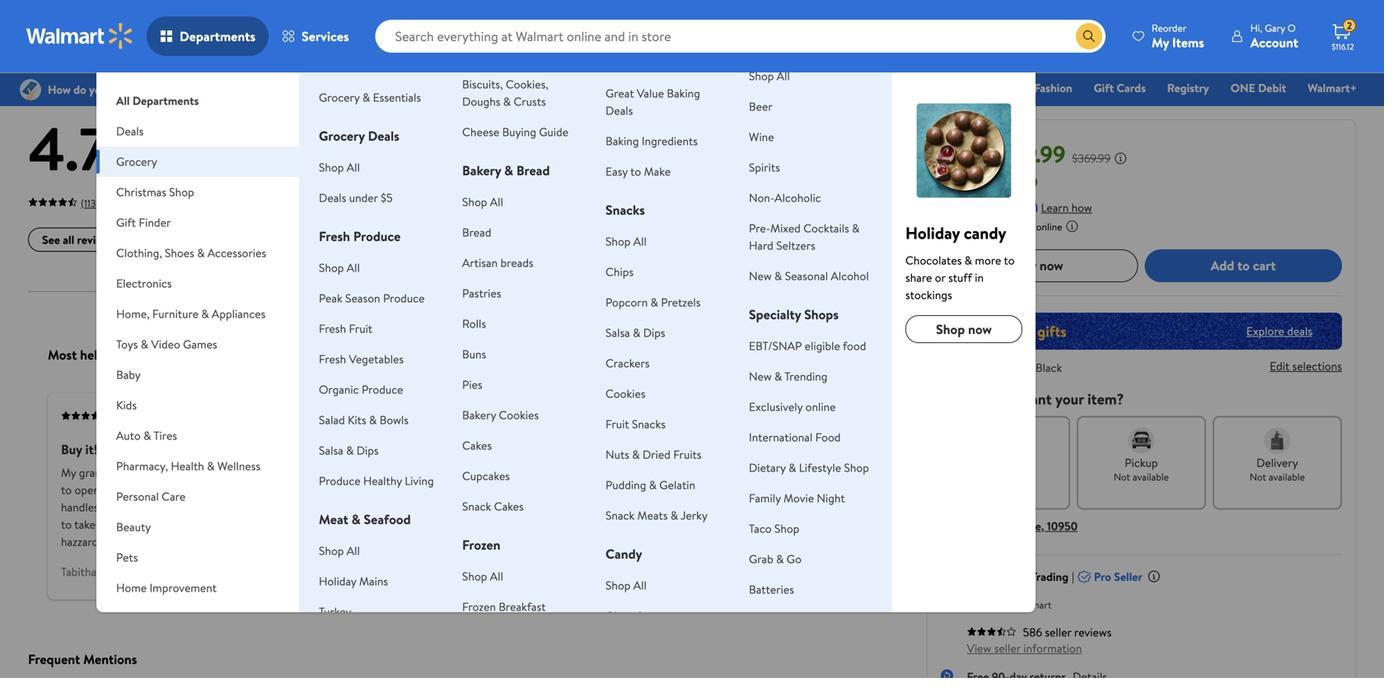 Task type: vqa. For each thing, say whether or not it's contained in the screenshot.
right Best
no



Task type: describe. For each thing, give the bounding box(es) containing it.
could
[[244, 517, 272, 533]]

produce down vegetables
[[362, 382, 403, 398]]

artisan
[[462, 255, 498, 271]]

shop for shop all link associated with grocery deals
[[319, 159, 344, 175]]

& left gelatin
[[649, 477, 657, 493]]

2 3+ day shipping from the left
[[474, 9, 540, 23]]

customer reviews & ratings
[[28, 61, 264, 89]]

food for fresh food
[[349, 59, 374, 75]]

& inside dropdown button
[[141, 337, 148, 353]]

to down researching
[[855, 517, 866, 533]]

& up negative
[[633, 325, 640, 341]]

& down kits
[[346, 443, 354, 459]]

gift cards link
[[1086, 79, 1153, 97]]

1 horizontal spatial online
[[1036, 220, 1062, 234]]

shops
[[804, 306, 839, 324]]

grab
[[749, 552, 773, 568]]

it down awkward
[[306, 517, 313, 533]]

progress bar for 39
[[525, 162, 875, 166]]

snack meats & jerky
[[606, 508, 708, 524]]

batteries link
[[749, 582, 794, 598]]

drove
[[800, 465, 828, 481]]

chance
[[543, 483, 579, 499]]

dips for right salsa & dips 'link'
[[643, 325, 665, 341]]

rolls link
[[462, 316, 486, 332]]

& right shoes
[[197, 245, 205, 261]]

fun
[[543, 441, 564, 459]]

as seen on tv
[[749, 613, 818, 629]]

grocery & essentials link for deals
[[530, 79, 647, 97]]

2 for 2
[[1347, 19, 1352, 33]]

shop all for meat & seafood
[[319, 543, 360, 559]]

the down every
[[837, 483, 853, 499]]

fresh for fresh food
[[319, 59, 346, 75]]

you save $180.00
[[944, 173, 1038, 191]]

appliances
[[212, 306, 266, 322]]

holiday for candy
[[905, 222, 960, 245]]

bakery for bakery & bread
[[462, 161, 501, 180]]

gift for gift finder dropdown button
[[116, 215, 136, 231]]

shop all up beer
[[749, 68, 790, 84]]

it left runs
[[226, 534, 233, 551]]

dips for salsa & dips 'link' to the bottom
[[356, 443, 379, 459]]

affirm image
[[1005, 199, 1038, 212]]

so inside buy it!!!! my grandson loves it!!!! the only thing wrong with it is the handles to open the door. my grandson can't get in and out of it. they handles are hard to see and they are insane awkward place. we had to take one of the windows off so he could get in it duke's of hazzard style! lol other than that it runs great and look!!!!!
[[215, 517, 227, 533]]

up to sixty percent off deals. shop now. image
[[941, 313, 1342, 350]]

bread link
[[462, 224, 491, 241]]

& right health on the left bottom of the page
[[207, 458, 215, 475]]

& right patio
[[145, 611, 152, 627]]

fun truck but not well built my 2 year old absolutely loved this chevy truck! he drove every chance he had for a whole month! then the drive motor on the wheels went out and he was so disappointed.  i started researching and that seems to be a common problem with it so we decided to return.
[[543, 441, 869, 551]]

0 vertical spatial snacks
[[606, 201, 645, 219]]

shop for shop all link associated with candy
[[606, 578, 631, 594]]

kids button
[[96, 390, 299, 421]]

shop for shop all link corresponding to fresh produce
[[319, 260, 344, 276]]

2 vertical spatial a
[[649, 517, 655, 533]]

search icon image
[[1082, 30, 1096, 43]]

shop all for candy
[[606, 578, 647, 594]]

bakery cookies link
[[462, 407, 539, 423]]

cheese buying guide
[[462, 124, 568, 140]]

finder for gift finder link
[[684, 80, 717, 96]]

1 horizontal spatial reviews
[[117, 61, 181, 89]]

produce up place.
[[319, 473, 360, 489]]

international
[[749, 430, 813, 446]]

of right 'one'
[[120, 517, 130, 533]]

patio
[[116, 611, 142, 627]]

walmart+
[[1308, 80, 1357, 96]]

all inside all departments link
[[116, 93, 130, 109]]

0 vertical spatial salsa & dips
[[606, 325, 665, 341]]

0 vertical spatial 21
[[884, 174, 894, 190]]

0 vertical spatial get
[[243, 483, 260, 499]]

grocery up "deals under $5" link
[[319, 127, 365, 145]]

2 horizontal spatial he
[[648, 500, 660, 516]]

deals for deals dropdown button
[[116, 123, 144, 139]]

exclusively online link
[[749, 399, 836, 415]]

add to cart button
[[1145, 249, 1342, 282]]

0 horizontal spatial a
[[180, 232, 185, 248]]

1 horizontal spatial he
[[581, 483, 594, 499]]

shop right lifestyle
[[844, 460, 869, 476]]

to left be
[[621, 517, 631, 533]]

seller for 586
[[1045, 625, 1071, 641]]

essentials for fresh food
[[373, 89, 421, 105]]

reviews for see all reviews
[[77, 232, 115, 248]]

and up be
[[627, 500, 645, 516]]

1 horizontal spatial get
[[274, 517, 291, 533]]

shop all for snacks
[[606, 234, 647, 250]]

non-alcoholic
[[749, 190, 821, 206]]

and up awkward
[[274, 483, 292, 499]]

hi,
[[1250, 21, 1262, 35]]

nuts & dried fruits link
[[606, 447, 702, 463]]

and right great
[[289, 534, 307, 551]]

and right 'see'
[[178, 500, 196, 516]]

candy
[[606, 545, 642, 563]]

intent image for pickup image
[[1128, 428, 1154, 454]]

1 are from the left
[[101, 500, 117, 516]]

1 vertical spatial on
[[790, 613, 802, 629]]

chocolates
[[905, 252, 962, 269]]

add to cart
[[1211, 257, 1276, 275]]

0 horizontal spatial fruit
[[349, 321, 372, 337]]

hard
[[120, 500, 142, 516]]

price when purchased online
[[941, 220, 1062, 234]]

0 horizontal spatial cakes
[[462, 438, 492, 454]]

now for shop now
[[968, 320, 992, 339]]

the right then
[[741, 483, 757, 499]]

2 verified purchase from the left
[[599, 409, 675, 423]]

most helpful positive review
[[48, 346, 209, 364]]

wrong
[[252, 465, 283, 481]]

electronics for the electronics link
[[839, 80, 895, 96]]

nuts
[[606, 447, 629, 463]]

view seller information
[[967, 641, 1082, 657]]

& left trending
[[774, 369, 782, 385]]

1 vertical spatial departments
[[132, 93, 199, 109]]

to right easy
[[630, 164, 641, 180]]

of inside 4.7 out of 5
[[146, 150, 165, 177]]

gift finder link
[[654, 79, 724, 97]]

international food link
[[749, 430, 841, 446]]

2 for 2 stars
[[472, 174, 479, 190]]

fresh food link
[[319, 59, 374, 75]]

Search search field
[[375, 20, 1105, 53]]

& right kits
[[369, 412, 377, 428]]

intent image for delivery image
[[1264, 428, 1290, 454]]

buy for buy it!!!! my grandson loves it!!!! the only thing wrong with it is the handles to open the door. my grandson can't get in and out of it. they handles are hard to see and they are insane awkward place. we had to take one of the windows off so he could get in it duke's of hazzard style! lol other than that it runs great and look!!!!!
[[61, 441, 82, 459]]

we
[[353, 500, 369, 516]]

shop down started
[[774, 521, 799, 537]]

0 horizontal spatial salsa & dips
[[319, 443, 379, 459]]

shop now link
[[905, 316, 1022, 344]]

& down fresh food
[[362, 89, 370, 105]]

1 3+ from the left
[[254, 9, 266, 23]]

to left open
[[61, 483, 72, 499]]

not for delivery
[[1250, 470, 1266, 484]]

walmart
[[1016, 598, 1052, 612]]

my up 'see'
[[150, 483, 165, 499]]

finder for gift finder dropdown button
[[139, 215, 171, 231]]

items
[[1172, 33, 1204, 51]]

$116.12
[[1332, 41, 1354, 52]]

& right furniture on the top left of the page
[[201, 306, 209, 322]]

fulfilled
[[967, 598, 1001, 612]]

it left is
[[310, 465, 317, 481]]

in inside holiday candy chocolates & more to share or stuff in stockings
[[975, 270, 984, 286]]

& down departments dropdown button
[[186, 61, 199, 89]]

most for most helpful negative review
[[530, 346, 559, 364]]

home improvement
[[116, 580, 217, 596]]

all for bakery & bread
[[490, 194, 503, 210]]

stars for 5 stars
[[481, 119, 505, 136]]

stars for 4 stars
[[482, 138, 506, 154]]

shop all link for meat & seafood
[[319, 543, 360, 559]]

how
[[1071, 200, 1092, 216]]

buy for buy now
[[1015, 257, 1036, 275]]

1 vertical spatial fruit
[[606, 416, 629, 433]]

0 horizontal spatial online
[[805, 399, 836, 415]]

produce healthy living
[[319, 473, 434, 489]]

seems
[[587, 517, 618, 533]]

to left 'see'
[[145, 500, 156, 516]]

shoes
[[165, 245, 194, 261]]

learn more about strikethrough prices image
[[1114, 152, 1127, 165]]

progress bar for 55
[[525, 144, 875, 148]]

to inside holiday candy chocolates & more to share or stuff in stockings
[[1004, 252, 1015, 269]]

0 vertical spatial grandson
[[79, 465, 125, 481]]

helpful for negative
[[562, 346, 603, 364]]

organic
[[319, 382, 359, 398]]

& left pretzels
[[650, 295, 658, 311]]

grocery down fresh food
[[319, 89, 360, 105]]

gift finder button
[[96, 208, 299, 238]]

dietary & lifestyle shop
[[749, 460, 869, 476]]

1 vertical spatial grandson
[[168, 483, 214, 499]]

now for buy now
[[1040, 257, 1063, 275]]

(1136 reviews)
[[81, 196, 139, 210]]

1 product group from the left
[[31, 0, 228, 33]]

christmas for christmas shop link
[[738, 80, 789, 96]]

0 vertical spatial cookies
[[606, 386, 645, 402]]

2 horizontal spatial with
[[980, 200, 1001, 216]]

& left tires
[[143, 428, 151, 444]]

fresh for fresh fruit
[[319, 321, 346, 337]]

started
[[772, 500, 808, 516]]

pudding
[[606, 477, 646, 493]]

learn
[[1041, 200, 1069, 216]]

grocery up guide in the left of the page
[[538, 80, 578, 96]]

reviews for 586 seller reviews
[[1074, 625, 1112, 641]]

exclusively
[[749, 399, 803, 415]]

stars for 3 stars
[[481, 156, 505, 172]]

he inside buy it!!!! my grandson loves it!!!! the only thing wrong with it is the handles to open the door. my grandson can't get in and out of it. they handles are hard to see and they are insane awkward place. we had to take one of the windows off so he could get in it duke's of hazzard style! lol other than that it runs great and look!!!!!
[[229, 517, 242, 533]]

of down we
[[349, 517, 359, 533]]

spirits link
[[749, 159, 780, 175]]

the up lol
[[133, 517, 150, 533]]

all for fresh produce
[[347, 260, 360, 276]]

pastries
[[462, 285, 501, 302]]

& left drove in the bottom right of the page
[[789, 460, 796, 476]]

2 are from the left
[[223, 500, 239, 516]]

write a review
[[149, 232, 221, 248]]

21 inside button
[[1027, 470, 1036, 484]]

holiday candy chocolates & more to share or stuff in stockings
[[905, 222, 1015, 303]]

windows
[[152, 517, 195, 533]]

biscuits,
[[462, 76, 503, 92]]

1 verified purchase from the left
[[117, 409, 192, 423]]

place.
[[322, 500, 350, 516]]

2 vertical spatial in
[[294, 517, 303, 533]]

now
[[941, 138, 986, 170]]

my up open
[[61, 465, 76, 481]]

one debit link
[[1223, 79, 1294, 97]]

under
[[349, 190, 378, 206]]

shop for meat & seafood shop all link
[[319, 543, 344, 559]]

1 vertical spatial salsa & dips link
[[319, 443, 379, 459]]

organic produce link
[[319, 382, 403, 398]]

all for grocery deals
[[347, 159, 360, 175]]

on inside fun truck but not well built my 2 year old absolutely loved this chevy truck! he drove every chance he had for a whole month! then the drive motor on the wheels went out and he was so disappointed.  i started researching and that seems to be a common problem with it so we decided to return.
[[821, 483, 834, 499]]

0 vertical spatial bread
[[516, 161, 550, 180]]

1 day from the left
[[268, 9, 283, 23]]

new for new & trending
[[749, 369, 772, 385]]

& down 4 stars
[[504, 161, 513, 180]]

& up absolutely
[[632, 447, 640, 463]]

1 vertical spatial snacks
[[632, 416, 666, 433]]

(1136 reviews) link
[[28, 193, 139, 211]]

shop all link for candy
[[606, 578, 647, 594]]

vs
[[457, 393, 477, 416]]

shop all for bakery & bread
[[462, 194, 503, 210]]

all for snacks
[[633, 234, 647, 250]]

3.4249 stars out of 5, based on 586 seller reviews element
[[967, 627, 1016, 637]]

arrives dec 21 button
[[941, 416, 1070, 510]]

fresh for fresh produce
[[319, 227, 350, 245]]

1 vertical spatial baking
[[606, 133, 639, 149]]

frozen for frozen
[[462, 536, 500, 554]]

deals inside the great value baking deals
[[606, 103, 633, 119]]

bakery for bakery cookies
[[462, 407, 496, 423]]

& left the "jerky"
[[670, 508, 678, 524]]

shop all link for frozen
[[462, 569, 503, 585]]

the right open
[[102, 483, 119, 499]]

legal information image
[[1066, 220, 1079, 233]]

1 horizontal spatial cakes
[[494, 499, 524, 515]]

food for international food
[[815, 430, 841, 446]]

shop for shop all link over beer
[[749, 68, 774, 84]]

1 horizontal spatial salsa & dips link
[[606, 325, 665, 341]]

grocery image
[[905, 92, 1022, 209]]

reorder
[[1152, 21, 1187, 35]]

1 vertical spatial a
[[635, 483, 640, 499]]

baking inside the great value baking deals
[[667, 85, 700, 101]]

& inside biscuits, cookies, doughs & crusts
[[503, 94, 511, 110]]

to left take
[[61, 517, 72, 533]]

produce right the season
[[383, 290, 425, 306]]

furniture
[[152, 306, 199, 322]]

1 horizontal spatial 5
[[472, 119, 479, 136]]

Walmart Site-Wide search field
[[375, 20, 1105, 53]]

had inside fun truck but not well built my 2 year old absolutely loved this chevy truck! he drove every chance he had for a whole month! then the drive motor on the wheels went out and he was so disappointed.  i started researching and that seems to be a common problem with it so we decided to return.
[[596, 483, 614, 499]]

grocery & essentials for deals
[[538, 80, 640, 96]]

1 horizontal spatial handles
[[349, 465, 387, 481]]

insane
[[242, 500, 273, 516]]

trending
[[785, 369, 827, 385]]

christmas shop for christmas shop link
[[738, 80, 817, 96]]

deals under $5 link
[[319, 190, 393, 206]]

the right is
[[330, 465, 346, 481]]

health
[[171, 458, 204, 475]]

chocolate
[[606, 608, 657, 624]]

& left go
[[776, 552, 784, 568]]

monroe, 10950 button
[[1002, 518, 1078, 534]]

baby
[[116, 367, 141, 383]]

out inside fun truck but not well built my 2 year old absolutely loved this chevy truck! he drove every chance he had for a whole month! then the drive motor on the wheels went out and he was so disappointed.  i started researching and that seems to be a common problem with it so we decided to return.
[[607, 500, 624, 516]]

wellness
[[217, 458, 260, 475]]

shop all link up beer
[[749, 68, 790, 84]]

1 purchase from the left
[[154, 409, 192, 423]]

produce down the $5
[[353, 227, 401, 245]]

shop all link for grocery deals
[[319, 159, 360, 175]]



Task type: locate. For each thing, give the bounding box(es) containing it.
finder inside dropdown button
[[139, 215, 171, 231]]

0 horizontal spatial reviews
[[77, 232, 115, 248]]

shop down 2 stars
[[462, 194, 487, 210]]

shop all link up frozen breakfast
[[462, 569, 503, 585]]

grocery & essentials for fresh food
[[319, 89, 421, 105]]

monroe, 10950
[[1002, 518, 1078, 534]]

not inside the 'pickup not available'
[[1114, 470, 1130, 484]]

1 horizontal spatial electronics
[[839, 80, 895, 96]]

0 horizontal spatial had
[[372, 500, 390, 516]]

available for delivery
[[1269, 470, 1305, 484]]

runs
[[236, 534, 257, 551]]

0 horizontal spatial finder
[[139, 215, 171, 231]]

0 horizontal spatial holiday
[[319, 574, 356, 590]]

progress bar up make
[[525, 144, 875, 148]]

shop all
[[749, 68, 790, 84], [319, 159, 360, 175], [462, 194, 503, 210], [606, 234, 647, 250], [319, 260, 360, 276], [319, 543, 360, 559], [462, 569, 503, 585], [606, 578, 647, 594]]

decided
[[813, 517, 853, 533]]

all up holiday mains link
[[347, 543, 360, 559]]

1 horizontal spatial on
[[821, 483, 834, 499]]

2 inside fun truck but not well built my 2 year old absolutely loved this chevy truck! he drove every chance he had for a whole month! then the drive motor on the wheels went out and he was so disappointed.  i started researching and that seems to be a common problem with it so we decided to return.
[[561, 465, 567, 481]]

purchase
[[154, 409, 192, 423], [636, 409, 675, 423]]

online down the learn
[[1036, 220, 1062, 234]]

shop all link up chips
[[606, 234, 647, 250]]

1 vertical spatial 21
[[1027, 470, 1036, 484]]

shop for shop all link for snacks
[[606, 234, 631, 250]]

walmart image
[[26, 23, 133, 49]]

snack for snack meats & jerky
[[606, 508, 635, 524]]

produce healthy living link
[[319, 473, 434, 489]]

available for pickup
[[1133, 470, 1169, 484]]

2 vertical spatial reviews
[[1074, 625, 1112, 641]]

1 horizontal spatial buy
[[1015, 257, 1036, 275]]

progress bar
[[525, 126, 875, 129], [525, 144, 875, 148], [525, 162, 875, 166], [525, 199, 875, 202]]

0 horizontal spatial shipping
[[285, 9, 320, 23]]

3+ day shipping up services
[[254, 9, 320, 23]]

1 horizontal spatial baking
[[667, 85, 700, 101]]

to right more
[[1004, 252, 1015, 269]]

& right cocktails
[[852, 220, 860, 236]]

gift finder for gift finder dropdown button
[[116, 215, 171, 231]]

that inside buy it!!!! my grandson loves it!!!! the only thing wrong with it is the handles to open the door. my grandson can't get in and out of it. they handles are hard to see and they are insane awkward place. we had to take one of the windows off so he could get in it duke's of hazzard style! lol other than that it runs great and look!!!!!
[[203, 534, 223, 551]]

as seen on tv link
[[749, 613, 818, 629]]

1 fresh from the top
[[319, 59, 346, 75]]

baking
[[667, 85, 700, 101], [606, 133, 639, 149]]

patio & garden
[[116, 611, 192, 627]]

stars for 2 stars
[[481, 174, 505, 190]]

personal care button
[[96, 482, 299, 512]]

0 horizontal spatial verified purchase
[[117, 409, 192, 423]]

pies link
[[462, 377, 482, 393]]

mains
[[359, 574, 388, 590]]

or
[[935, 270, 945, 286]]

helpful up "baby"
[[80, 346, 120, 364]]

how do you want your item?
[[941, 389, 1124, 410]]

& up 'stuff'
[[964, 252, 972, 269]]

0 vertical spatial christmas shop
[[738, 80, 817, 96]]

cupcakes
[[462, 468, 510, 484]]

2 horizontal spatial 2
[[1347, 19, 1352, 33]]

available down intent image for pickup
[[1133, 470, 1169, 484]]

10950
[[1047, 518, 1078, 534]]

christmas for christmas shop dropdown button
[[116, 184, 166, 200]]

snack cakes link
[[462, 499, 524, 515]]

christmas shop inside christmas shop dropdown button
[[116, 184, 194, 200]]

reorder my items
[[1152, 21, 1204, 51]]

0 horizontal spatial now
[[968, 320, 992, 339]]

product group
[[31, 0, 228, 33], [690, 0, 887, 33]]

1 vertical spatial dips
[[356, 443, 379, 459]]

0 horizontal spatial that
[[203, 534, 223, 551]]

shop
[[749, 68, 774, 84], [792, 80, 817, 96], [319, 159, 344, 175], [169, 184, 194, 200], [462, 194, 487, 210], [606, 234, 631, 250], [319, 260, 344, 276], [936, 320, 965, 339], [844, 460, 869, 476], [774, 521, 799, 537], [319, 543, 344, 559], [462, 569, 487, 585], [606, 578, 631, 594]]

buy
[[1015, 257, 1036, 275], [61, 441, 82, 459]]

dietary & lifestyle shop link
[[749, 460, 869, 476]]

view seller information link
[[967, 641, 1082, 657]]

shop all link for bakery & bread
[[462, 194, 503, 210]]

1 horizontal spatial 3+
[[474, 9, 485, 23]]

snack down for on the bottom left of the page
[[606, 508, 635, 524]]

progress bar for 974
[[525, 126, 875, 129]]

1 horizontal spatial christmas shop
[[738, 80, 817, 96]]

2 verified from the left
[[599, 409, 633, 423]]

2 day from the left
[[488, 9, 502, 23]]

available down intent image for delivery
[[1269, 470, 1305, 484]]

& left great
[[580, 80, 588, 96]]

buy inside buy it!!!! my grandson loves it!!!! the only thing wrong with it is the handles to open the door. my grandson can't get in and out of it. they handles are hard to see and they are insane awkward place. we had to take one of the windows off so he could get in it duke's of hazzard style! lol other than that it runs great and look!!!!!
[[61, 441, 82, 459]]

fresh down peak
[[319, 321, 346, 337]]

reviews up all departments
[[117, 61, 181, 89]]

my inside fun truck but not well built my 2 year old absolutely loved this chevy truck! he drove every chance he had for a whole month! then the drive motor on the wheels went out and he was so disappointed.  i started researching and that seems to be a common problem with it so we decided to return.
[[543, 465, 558, 481]]

buy inside button
[[1015, 257, 1036, 275]]

1 horizontal spatial shipping
[[505, 9, 540, 23]]

1 horizontal spatial verified
[[599, 409, 633, 423]]

shop all link down 2 stars
[[462, 194, 503, 210]]

now
[[1040, 257, 1063, 275], [968, 320, 992, 339]]

it!!!! left auto
[[85, 441, 109, 459]]

grocery inside dropdown button
[[116, 154, 157, 170]]

my inside reorder my items
[[1152, 33, 1169, 51]]

2 horizontal spatial gift
[[1094, 80, 1114, 96]]

0 horizontal spatial he
[[229, 517, 242, 533]]

1 vertical spatial it!!!!
[[156, 465, 176, 481]]

cookies down crackers on the bottom of page
[[606, 386, 645, 402]]

& right toys
[[141, 337, 148, 353]]

holiday up chocolates
[[905, 222, 960, 245]]

departments inside dropdown button
[[180, 27, 255, 45]]

2 vertical spatial out
[[607, 500, 624, 516]]

get up insane
[[243, 483, 260, 499]]

shop all for fresh produce
[[319, 260, 360, 276]]

home, furniture & appliances
[[116, 306, 266, 322]]

0 horizontal spatial handles
[[61, 500, 99, 516]]

shop up peak
[[319, 260, 344, 276]]

dips down salad kits & bowls
[[356, 443, 379, 459]]

with inside buy it!!!! my grandson loves it!!!! the only thing wrong with it is the handles to open the door. my grandson can't get in and out of it. they handles are hard to see and they are insane awkward place. we had to take one of the windows off so he could get in it duke's of hazzard style! lol other than that it runs great and look!!!!!
[[286, 465, 307, 481]]

47
[[882, 192, 895, 208]]

shop all link up "deals under $5"
[[319, 159, 360, 175]]

1 horizontal spatial grocery & essentials
[[538, 80, 640, 96]]

1 vertical spatial reviews
[[77, 232, 115, 248]]

view
[[967, 641, 991, 657]]

shipping up cookies,
[[505, 9, 540, 23]]

grocery & essentials link for fresh food
[[319, 89, 421, 105]]

1 not from the left
[[1114, 470, 1130, 484]]

all for meat & seafood
[[347, 543, 360, 559]]

2 up $116.12
[[1347, 19, 1352, 33]]

1 vertical spatial frozen
[[462, 599, 496, 615]]

0 horizontal spatial 3+
[[254, 9, 266, 23]]

electronics for "electronics" dropdown button
[[116, 276, 172, 292]]

1 vertical spatial salsa
[[319, 443, 343, 459]]

0 vertical spatial new
[[749, 268, 772, 284]]

1 vertical spatial he
[[648, 500, 660, 516]]

& inside holiday candy chocolates & more to share or stuff in stockings
[[964, 252, 972, 269]]

information
[[1023, 641, 1082, 657]]

1 vertical spatial christmas
[[116, 184, 166, 200]]

& left crusts
[[503, 94, 511, 110]]

artisan breads
[[462, 255, 533, 271]]

in right 'stuff'
[[975, 270, 984, 286]]

shop for shop all link corresponding to bakery & bread
[[462, 194, 487, 210]]

1 horizontal spatial helpful
[[562, 346, 603, 364]]

0 horizontal spatial buy
[[61, 441, 82, 459]]

non-
[[749, 190, 775, 206]]

0 horizontal spatial are
[[101, 500, 117, 516]]

1 3+ day shipping from the left
[[254, 9, 320, 23]]

0 horizontal spatial electronics
[[116, 276, 172, 292]]

go
[[787, 552, 802, 568]]

available inside delivery not available
[[1269, 470, 1305, 484]]

1 horizontal spatial verified purchase
[[599, 409, 675, 423]]

0 horizontal spatial cookies
[[499, 407, 539, 423]]

all up the chocolate link
[[633, 578, 647, 594]]

3 progress bar from the top
[[525, 162, 875, 166]]

1 horizontal spatial it!!!!
[[156, 465, 176, 481]]

2 frozen from the top
[[462, 599, 496, 615]]

one debit
[[1231, 80, 1286, 96]]

purchase up "well"
[[636, 409, 675, 423]]

care
[[162, 489, 186, 505]]

shop inside dropdown button
[[169, 184, 194, 200]]

2 product group from the left
[[690, 0, 887, 33]]

2 not from the left
[[1250, 470, 1266, 484]]

healthy
[[363, 473, 402, 489]]

2 most from the left
[[530, 346, 559, 364]]

shop up chips
[[606, 234, 631, 250]]

of left it.
[[315, 483, 325, 499]]

grocery & essentials up guide in the left of the page
[[538, 80, 640, 96]]

that inside fun truck but not well built my 2 year old absolutely loved this chevy truck! he drove every chance he had for a whole month! then the drive motor on the wheels went out and he was so disappointed.  i started researching and that seems to be a common problem with it so we decided to return.
[[564, 517, 584, 533]]

progress bar for 47
[[525, 199, 875, 202]]

that
[[564, 517, 584, 533], [203, 534, 223, 551]]

grab & go
[[749, 552, 802, 568]]

0 vertical spatial salsa
[[606, 325, 630, 341]]

0 horizontal spatial bread
[[462, 224, 491, 241]]

shop for shop all link corresponding to frozen
[[462, 569, 487, 585]]

4 progress bar from the top
[[525, 199, 875, 202]]

night
[[817, 491, 845, 507]]

this
[[695, 465, 713, 481]]

fresh down "deals under $5"
[[319, 227, 350, 245]]

0 horizontal spatial essentials
[[373, 89, 421, 105]]

tv
[[805, 613, 818, 629]]

0 vertical spatial holiday
[[905, 222, 960, 245]]

produce
[[353, 227, 401, 245], [383, 290, 425, 306], [362, 382, 403, 398], [319, 473, 360, 489]]

salsa & dips link up negative
[[606, 325, 665, 341]]

snacks up "well"
[[632, 416, 666, 433]]

1 vertical spatial christmas shop
[[116, 184, 194, 200]]

progress bar down the ingredients
[[525, 162, 875, 166]]

1 horizontal spatial a
[[635, 483, 640, 499]]

1 vertical spatial bread
[[462, 224, 491, 241]]

2 fresh from the top
[[319, 227, 350, 245]]

0 vertical spatial in
[[975, 270, 984, 286]]

absolutely
[[613, 465, 663, 481]]

1 shipping from the left
[[285, 9, 320, 23]]

arrives
[[975, 470, 1005, 484]]

0 vertical spatial salsa & dips link
[[606, 325, 665, 341]]

shop all link up peak
[[319, 260, 360, 276]]

frozen for frozen breakfast
[[462, 599, 496, 615]]

0 horizontal spatial 5
[[169, 107, 202, 190]]

verified up auto
[[117, 409, 151, 423]]

2 helpful from the left
[[562, 346, 603, 364]]

stars down 3 stars
[[481, 174, 505, 190]]

christmas inside christmas shop dropdown button
[[116, 184, 166, 200]]

4 fresh from the top
[[319, 351, 346, 367]]

2 vertical spatial with
[[749, 517, 770, 533]]

holiday inside holiday candy chocolates & more to share or stuff in stockings
[[905, 222, 960, 245]]

1 verified from the left
[[117, 409, 151, 423]]

1 vertical spatial handles
[[61, 500, 99, 516]]

1 vertical spatial out
[[295, 483, 312, 499]]

gift inside dropdown button
[[116, 215, 136, 231]]

christmas shop inside christmas shop link
[[738, 80, 817, 96]]

all for candy
[[633, 578, 647, 594]]

with inside fun truck but not well built my 2 year old absolutely loved this chevy truck! he drove every chance he had for a whole month! then the drive motor on the wheels went out and he was so disappointed.  i started researching and that seems to be a common problem with it so we decided to return.
[[749, 517, 770, 533]]

& left seasonal
[[774, 268, 782, 284]]

cheese buying guide link
[[462, 124, 568, 140]]

review inside the write a review link
[[188, 232, 221, 248]]

available inside the 'pickup not available'
[[1133, 470, 1169, 484]]

& inside pre-mixed cocktails & hard seltzers
[[852, 220, 860, 236]]

1 horizontal spatial fruit
[[606, 416, 629, 433]]

1 horizontal spatial available
[[1269, 470, 1305, 484]]

0 vertical spatial christmas
[[738, 80, 789, 96]]

organic produce
[[319, 382, 403, 398]]

0 horizontal spatial salsa & dips link
[[319, 443, 379, 459]]

new down hard
[[749, 268, 772, 284]]

rongtrading
[[1006, 569, 1069, 585]]

gift finder inside dropdown button
[[116, 215, 171, 231]]

gift down reviews)
[[116, 215, 136, 231]]

1 new from the top
[[749, 268, 772, 284]]

0 horizontal spatial so
[[215, 517, 227, 533]]

selections
[[1292, 358, 1342, 374]]

seller down 3.4249 stars out of 5, based on 586 seller reviews element at the bottom
[[994, 641, 1021, 657]]

out inside 4.7 out of 5
[[112, 150, 141, 177]]

0 vertical spatial now
[[1040, 257, 1063, 275]]

deals inside deals "link"
[[489, 80, 516, 96]]

bakery up cakes link
[[462, 407, 496, 423]]

shop all for grocery deals
[[319, 159, 360, 175]]

snack for snack cakes
[[462, 499, 491, 515]]

2 bakery from the top
[[462, 407, 496, 423]]

shop down "grocery" dropdown button
[[169, 184, 194, 200]]

games
[[183, 337, 217, 353]]

helpful for positive
[[80, 346, 120, 364]]

great value baking deals
[[606, 85, 700, 119]]

guide
[[539, 124, 568, 140]]

all for frozen
[[490, 569, 503, 585]]

beer link
[[749, 98, 773, 115]]

seller for view
[[994, 641, 1021, 657]]

2 horizontal spatial in
[[975, 270, 984, 286]]

4
[[472, 138, 479, 154]]

stockings
[[905, 287, 952, 303]]

in down awkward
[[294, 517, 303, 533]]

review
[[188, 232, 221, 248], [172, 346, 209, 364], [658, 346, 696, 364]]

grocery & essentials link down fresh food
[[319, 89, 421, 105]]

monroe,
[[1002, 518, 1044, 534]]

0 vertical spatial it!!!!
[[85, 441, 109, 459]]

new & trending link
[[749, 369, 827, 385]]

shop all link for snacks
[[606, 234, 647, 250]]

improvement
[[150, 580, 217, 596]]

had inside buy it!!!! my grandson loves it!!!! the only thing wrong with it is the handles to open the door. my grandson can't get in and out of it. they handles are hard to see and they are insane awkward place. we had to take one of the windows off so he could get in it duke's of hazzard style! lol other than that it runs great and look!!!!!
[[372, 500, 390, 516]]

online down trending
[[805, 399, 836, 415]]

1 helpful from the left
[[80, 346, 120, 364]]

0 vertical spatial bakery
[[462, 161, 501, 180]]

new for new & seasonal alcohol
[[749, 268, 772, 284]]

1 available from the left
[[1133, 470, 1169, 484]]

gift finder for gift finder link
[[661, 80, 717, 96]]

meats
[[637, 508, 668, 524]]

all up chips
[[633, 234, 647, 250]]

taco
[[749, 521, 772, 537]]

on
[[821, 483, 834, 499], [790, 613, 802, 629]]

1 frozen from the top
[[462, 536, 500, 554]]

2 purchase from the left
[[636, 409, 675, 423]]

old
[[594, 465, 610, 481]]

all down 2 stars
[[490, 194, 503, 210]]

disappointed.
[[697, 500, 763, 516]]

1 vertical spatial that
[[203, 534, 223, 551]]

0 vertical spatial online
[[1036, 220, 1062, 234]]

gift left 'cards' at the right of page
[[1094, 80, 1114, 96]]

shop left the electronics link
[[792, 80, 817, 96]]

& right meat at the bottom of page
[[352, 511, 361, 529]]

wine link
[[749, 129, 774, 145]]

month!
[[675, 483, 711, 499]]

handles up take
[[61, 500, 99, 516]]

shipping up services
[[285, 9, 320, 23]]

0 vertical spatial 2
[[1347, 19, 1352, 33]]

2 shipping from the left
[[505, 9, 540, 23]]

1 bakery from the top
[[462, 161, 501, 180]]

gift for gift cards link
[[1094, 80, 1114, 96]]

all down search search box
[[777, 68, 790, 84]]

1 horizontal spatial food
[[815, 430, 841, 446]]

|
[[1072, 569, 1074, 585]]

1 most from the left
[[48, 346, 77, 364]]

buy it!!!! my grandson loves it!!!! the only thing wrong with it is the handles to open the door. my grandson can't get in and out of it. they handles are hard to see and they are insane awkward place. we had to take one of the windows off so he could get in it duke's of hazzard style! lol other than that it runs great and look!!!!!
[[61, 441, 390, 551]]

had down old
[[596, 483, 614, 499]]

so
[[684, 500, 695, 516], [215, 517, 227, 533], [782, 517, 794, 533]]

grocery & essentials down fresh food
[[319, 89, 421, 105]]

4.7
[[28, 107, 109, 190]]

available
[[1133, 470, 1169, 484], [1269, 470, 1305, 484]]

shop all up the chocolate link
[[606, 578, 647, 594]]

pies
[[462, 377, 482, 393]]

all down "customer reviews & ratings"
[[116, 93, 130, 109]]

1 horizontal spatial 21
[[1027, 470, 1036, 484]]

pharmacy, health & wellness button
[[96, 451, 299, 482]]

2 progress bar from the top
[[525, 144, 875, 148]]

1 horizontal spatial with
[[749, 517, 770, 533]]

pastries link
[[462, 285, 501, 302]]

seller right 586
[[1045, 625, 1071, 641]]

0 horizontal spatial in
[[263, 483, 271, 499]]

2 left year
[[561, 465, 567, 481]]

2 3+ from the left
[[474, 9, 485, 23]]

1 horizontal spatial gift finder
[[661, 80, 717, 96]]

take
[[74, 517, 96, 533]]

dietary
[[749, 460, 786, 476]]

gift for gift finder link
[[661, 80, 682, 96]]

reviews inside "see all reviews" link
[[77, 232, 115, 248]]

2 down 3
[[472, 174, 479, 190]]

taco shop link
[[749, 521, 799, 537]]

bread up artisan
[[462, 224, 491, 241]]

2 horizontal spatial a
[[649, 517, 655, 533]]

586
[[1023, 625, 1042, 641]]

0 vertical spatial finder
[[684, 80, 717, 96]]

he
[[782, 465, 797, 481]]

jerky
[[681, 508, 708, 524]]

review for most helpful positive review
[[172, 346, 209, 364]]

salsa for right salsa & dips 'link'
[[606, 325, 630, 341]]

electronics inside dropdown button
[[116, 276, 172, 292]]

2 horizontal spatial so
[[782, 517, 794, 533]]

shop down stockings
[[936, 320, 965, 339]]

1 horizontal spatial so
[[684, 500, 695, 516]]

a right for on the bottom left of the page
[[635, 483, 640, 499]]

not for pickup
[[1114, 470, 1130, 484]]

0 vertical spatial dips
[[643, 325, 665, 341]]

2 new from the top
[[749, 369, 772, 385]]

1 progress bar from the top
[[525, 126, 875, 129]]

progress bar down make
[[525, 199, 875, 202]]

whole
[[643, 483, 672, 499]]

fruits
[[673, 447, 702, 463]]

and up return.
[[543, 517, 561, 533]]

now down the learn
[[1040, 257, 1063, 275]]

0 vertical spatial a
[[180, 232, 185, 248]]

deals for deals under $5
[[319, 190, 346, 206]]

1 vertical spatial 2
[[472, 174, 479, 190]]

essentials for deals
[[591, 80, 640, 96]]

1 horizontal spatial now
[[1040, 257, 1063, 275]]

0 horizontal spatial 3+ day shipping
[[254, 9, 320, 23]]

shop up frozen breakfast
[[462, 569, 487, 585]]

out inside buy it!!!! my grandson loves it!!!! the only thing wrong with it is the handles to open the door. my grandson can't get in and out of it. they handles are hard to see and they are insane awkward place. we had to take one of the windows off so he could get in it duke's of hazzard style! lol other than that it runs great and look!!!!!
[[295, 483, 312, 499]]

0 horizontal spatial 21
[[884, 174, 894, 190]]

1 horizontal spatial that
[[564, 517, 584, 533]]

grandson down the
[[168, 483, 214, 499]]

holiday for mains
[[319, 574, 356, 590]]

so left 'we'
[[782, 517, 794, 533]]

finder
[[684, 80, 717, 96], [139, 215, 171, 231]]

write a review link
[[135, 228, 235, 252]]

salsa for salsa & dips 'link' to the bottom
[[319, 443, 343, 459]]

0 horizontal spatial snack
[[462, 499, 491, 515]]

fresh for fresh vegetables
[[319, 351, 346, 367]]

shop for shop now link
[[936, 320, 965, 339]]

we
[[796, 517, 810, 533]]

christmas inside christmas shop link
[[738, 80, 789, 96]]

3 fresh from the top
[[319, 321, 346, 337]]

christmas shop for christmas shop dropdown button
[[116, 184, 194, 200]]

deals for deals "link"
[[489, 80, 516, 96]]

2 available from the left
[[1269, 470, 1305, 484]]

1 horizontal spatial purchase
[[636, 409, 675, 423]]

to inside add to cart button
[[1237, 257, 1250, 275]]

most for most helpful positive review
[[48, 346, 77, 364]]

shop all link for fresh produce
[[319, 260, 360, 276]]

snack
[[462, 499, 491, 515], [606, 508, 635, 524]]

on left tv
[[790, 613, 802, 629]]

1 vertical spatial get
[[274, 517, 291, 533]]

can't
[[217, 483, 240, 499]]

0 horizontal spatial out
[[112, 150, 141, 177]]

deals inside deals dropdown button
[[116, 123, 144, 139]]

0 vertical spatial out
[[112, 150, 141, 177]]

is
[[320, 465, 327, 481]]

0 vertical spatial food
[[349, 59, 374, 75]]

more
[[975, 252, 1001, 269]]

fresh down services
[[319, 59, 346, 75]]

not inside delivery not available
[[1250, 470, 1266, 484]]

$180.00
[[993, 173, 1038, 191]]

specialty shops
[[749, 306, 839, 324]]

shop all up frozen breakfast
[[462, 569, 503, 585]]

shop all for frozen
[[462, 569, 503, 585]]

now inside button
[[1040, 257, 1063, 275]]

edit selections
[[1270, 358, 1342, 374]]

cakes down the cupcakes "link"
[[494, 499, 524, 515]]

buy up open
[[61, 441, 82, 459]]

toys
[[116, 337, 138, 353]]

it inside fun truck but not well built my 2 year old absolutely loved this chevy truck! he drove every chance he had for a whole month! then the drive motor on the wheels went out and he was so disappointed.  i started researching and that seems to be a common problem with it so we decided to return.
[[773, 517, 780, 533]]

christmas up beer
[[738, 80, 789, 96]]

shop up beer
[[749, 68, 774, 84]]

1 vertical spatial new
[[749, 369, 772, 385]]

0 vertical spatial he
[[581, 483, 594, 499]]

buy now button
[[941, 249, 1138, 282]]

review for most helpful negative review
[[658, 346, 696, 364]]

not down intent image for pickup
[[1114, 470, 1130, 484]]

finder up the write
[[139, 215, 171, 231]]



